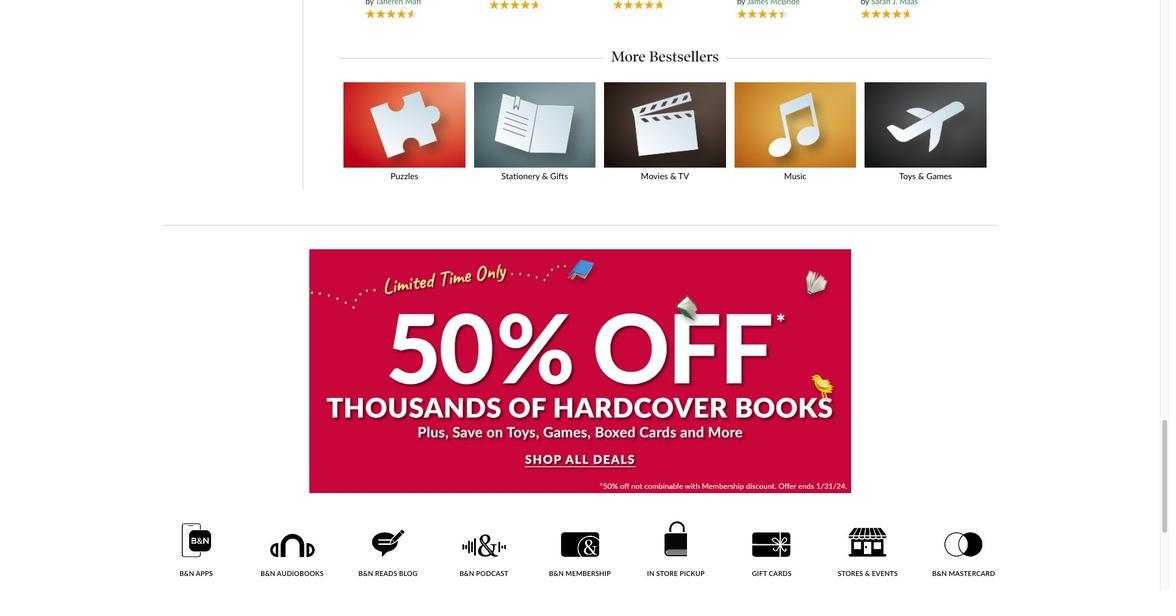 Task type: vqa. For each thing, say whether or not it's contained in the screenshot.
the Order in "link"
no



Task type: locate. For each thing, give the bounding box(es) containing it.
gifts
[[550, 171, 568, 181]]

apps
[[196, 570, 213, 578]]

movies & tv link
[[600, 82, 730, 189]]

gift
[[752, 570, 767, 578]]

advertisement element
[[309, 249, 851, 493]]

more bestsellers
[[611, 48, 719, 65]]

b&n reads blog
[[359, 570, 418, 578]]

b&n left mastercard
[[932, 570, 947, 578]]

stationery
[[501, 171, 540, 181]]

b&n mastercard
[[932, 570, 995, 578]]

stationery & gifts
[[501, 171, 568, 181]]

b&n podcast
[[460, 570, 509, 578]]

6 b&n from the left
[[932, 570, 947, 578]]

b&n for b&n mastercard
[[932, 570, 947, 578]]

stores & events link
[[835, 528, 901, 578]]

b&n audiobooks link
[[259, 534, 325, 578]]

stationery & gifts image
[[470, 82, 600, 168]]

tv
[[678, 171, 689, 181]]

& left gifts
[[542, 171, 548, 181]]

b&n membership link
[[547, 533, 613, 578]]

5 b&n from the left
[[549, 570, 564, 578]]

3 b&n from the left
[[359, 570, 373, 578]]

b&n left reads in the bottom left of the page
[[359, 570, 373, 578]]

in store pickup link
[[643, 522, 709, 578]]

music
[[784, 171, 807, 181]]

& for games
[[918, 171, 924, 181]]

puzzles link
[[339, 82, 470, 189]]

b&n for b&n podcast
[[460, 570, 474, 578]]

b&n left audiobooks
[[261, 570, 275, 578]]

&
[[542, 171, 548, 181], [670, 171, 676, 181], [918, 171, 924, 181], [865, 570, 870, 578]]

& for tv
[[670, 171, 676, 181]]

& right stores
[[865, 570, 870, 578]]

4 b&n from the left
[[460, 570, 474, 578]]

puzzle piece - games & collectibles image
[[339, 82, 470, 168]]

& for events
[[865, 570, 870, 578]]

b&n reads blog link
[[355, 530, 421, 578]]

audiobooks
[[277, 570, 324, 578]]

1 b&n from the left
[[180, 570, 194, 578]]

b&n left podcast
[[460, 570, 474, 578]]

b&n left the apps
[[180, 570, 194, 578]]

more
[[611, 48, 646, 65]]

b&n for b&n membership
[[549, 570, 564, 578]]

b&n podcast link
[[451, 534, 517, 578]]

b&n
[[180, 570, 194, 578], [261, 570, 275, 578], [359, 570, 373, 578], [460, 570, 474, 578], [549, 570, 564, 578], [932, 570, 947, 578]]

movies & tv
[[641, 171, 689, 181]]

cards
[[769, 570, 792, 578]]

& for gifts
[[542, 171, 548, 181]]

& inside "link"
[[670, 171, 676, 181]]

games
[[927, 171, 952, 181]]

& left tv
[[670, 171, 676, 181]]

2 b&n from the left
[[261, 570, 275, 578]]

& right toys
[[918, 171, 924, 181]]

b&n left membership
[[549, 570, 564, 578]]

in
[[647, 570, 655, 578]]



Task type: describe. For each thing, give the bounding box(es) containing it.
b&n apps
[[180, 570, 213, 578]]

movies
[[641, 171, 668, 181]]

music image
[[730, 82, 861, 168]]

in store pickup
[[647, 570, 705, 578]]

b&n membership
[[549, 570, 611, 578]]

b&n mastercard link
[[931, 533, 997, 578]]

events
[[872, 570, 898, 578]]

mastercard
[[949, 570, 995, 578]]

stores
[[838, 570, 863, 578]]

reads
[[375, 570, 397, 578]]

b&n apps link
[[163, 523, 229, 578]]

toys image
[[861, 82, 991, 168]]

stationery & gifts link
[[470, 82, 600, 189]]

b&n for b&n apps
[[180, 570, 194, 578]]

blog
[[399, 570, 418, 578]]

toys & games
[[899, 171, 952, 181]]

pickup
[[680, 570, 705, 578]]

toys & games link
[[861, 82, 991, 189]]

music link
[[730, 82, 861, 189]]

membership
[[566, 570, 611, 578]]

store
[[656, 570, 678, 578]]

gift cards link
[[739, 533, 805, 578]]

movies & tv image
[[600, 82, 730, 168]]

bestsellers
[[649, 48, 719, 65]]

puzzles
[[391, 171, 418, 181]]

b&n for b&n audiobooks
[[261, 570, 275, 578]]

toys
[[899, 171, 916, 181]]

gift cards
[[752, 570, 792, 578]]

stores & events
[[838, 570, 898, 578]]

b&n audiobooks
[[261, 570, 324, 578]]

podcast
[[476, 570, 509, 578]]

b&n for b&n reads blog
[[359, 570, 373, 578]]



